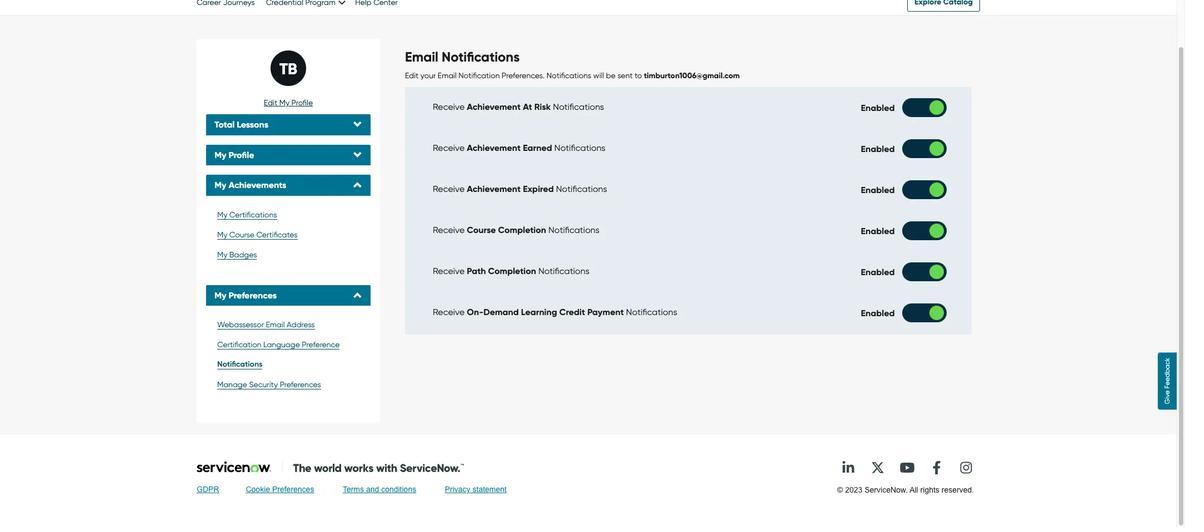 Task type: vqa. For each thing, say whether or not it's contained in the screenshot.
Request access to your organization to receive company learning benefits and access to learning credits, to manage training, or to manage learning credits for your company.
no



Task type: describe. For each thing, give the bounding box(es) containing it.
enabled for receive achievement at risk notifications
[[861, 103, 895, 113]]

privacy statement link
[[445, 486, 507, 498]]

enabled for receive achievement earned notifications
[[861, 144, 895, 154]]

my certifications button
[[214, 208, 362, 222]]

my up total lessons button
[[279, 98, 290, 107]]

at
[[523, 102, 532, 112]]

statement
[[473, 486, 507, 495]]

enabled for receive on-demand learning credit payment notifications
[[861, 308, 895, 319]]

my certifications
[[217, 210, 277, 219]]

2023
[[845, 486, 863, 495]]

receive for receive on-demand learning credit payment notifications
[[433, 307, 465, 318]]

language
[[263, 341, 300, 350]]

badges
[[229, 250, 257, 259]]

youtube image
[[896, 457, 918, 480]]

notifications up notification
[[442, 49, 520, 65]]

preferences.
[[502, 71, 545, 80]]

notifications right 'earned'
[[554, 143, 606, 154]]

achievement for achievement at risk
[[467, 102, 521, 112]]

gdpr link
[[197, 486, 219, 498]]

email inside webassessor email address button
[[266, 321, 285, 330]]

receive for receive achievement at risk notifications
[[433, 102, 465, 112]]

and
[[366, 486, 379, 495]]

edit for edit your email notification preferences. notifications will be sent to timburton1006@gmail.com
[[405, 71, 419, 80]]

course for certificates
[[229, 230, 254, 239]]

my profile button
[[214, 150, 362, 160]]

my achievements button
[[214, 180, 362, 191]]

notifications down expired
[[548, 225, 600, 236]]

total lessons
[[214, 119, 268, 130]]

certification language preference button
[[214, 338, 362, 352]]

my for my badges
[[217, 250, 227, 259]]

my course certificates
[[217, 230, 298, 239]]

path
[[467, 266, 486, 277]]

payment
[[587, 307, 624, 318]]

conditions
[[381, 486, 416, 495]]

certifications
[[229, 210, 277, 219]]

chevron up image for preferences
[[353, 292, 362, 300]]

completion for path completion
[[488, 266, 536, 277]]

edit your email notification preferences. notifications will be sent to timburton1006@gmail.com
[[405, 71, 740, 81]]

notifications inside button
[[217, 360, 263, 370]]

certification
[[217, 341, 261, 350]]

manage
[[217, 381, 247, 390]]

my profile
[[214, 150, 254, 160]]

manage security preferences
[[217, 381, 321, 390]]

total lessons button
[[214, 119, 362, 130]]

© 2023 servicenow. all rights reserved.
[[837, 486, 974, 495]]

preference
[[302, 341, 340, 350]]

privacy
[[445, 486, 470, 495]]

completion for course completion
[[498, 225, 546, 236]]

cookie preferences link
[[246, 486, 314, 498]]

twitter image
[[867, 457, 889, 480]]

my for my certifications
[[217, 210, 227, 219]]

receive for receive achievement earned notifications
[[433, 143, 465, 154]]

edit my profile link
[[264, 98, 313, 107]]

tb
[[279, 60, 297, 78]]

facebook image
[[926, 457, 948, 480]]

expired
[[523, 184, 554, 195]]

my preferences button
[[214, 290, 362, 301]]

notifications inside edit your email notification preferences. notifications will be sent to timburton1006@gmail.com
[[547, 71, 591, 80]]

receive on-demand learning credit payment notifications
[[433, 307, 677, 318]]

notifications right expired
[[556, 184, 607, 195]]

receive course completion notifications
[[433, 225, 600, 236]]

notifications right payment on the bottom of the page
[[626, 307, 677, 318]]

notification
[[459, 71, 500, 80]]

manage security preferences button
[[214, 378, 362, 392]]

reserved.
[[942, 486, 974, 495]]

all
[[910, 486, 918, 495]]

preferences for my preferences
[[229, 290, 277, 301]]



Task type: locate. For each thing, give the bounding box(es) containing it.
my down "total"
[[214, 150, 226, 160]]

course
[[467, 225, 496, 236], [229, 230, 254, 239]]

chevron up image inside my preferences button
[[353, 292, 362, 300]]

notifications down certification
[[217, 360, 263, 370]]

my preferences button
[[214, 290, 362, 301]]

receive for receive path completion notifications
[[433, 266, 465, 277]]

my badges
[[217, 250, 257, 259]]

preferences for cookie preferences
[[272, 486, 314, 495]]

will
[[593, 71, 604, 80]]

2 chevron up image from the top
[[353, 292, 362, 300]]

learning
[[521, 307, 557, 318]]

1 vertical spatial chevron up image
[[353, 292, 362, 300]]

enabled for receive course completion notifications
[[861, 226, 895, 236]]

3 achievement from the top
[[467, 184, 521, 195]]

edit
[[405, 71, 419, 80], [264, 98, 277, 107]]

1 achievement from the top
[[467, 102, 521, 112]]

my for my preferences
[[214, 290, 226, 301]]

on-
[[467, 307, 484, 318]]

1 horizontal spatial profile
[[291, 98, 313, 107]]

to
[[635, 71, 642, 80]]

lessons
[[237, 119, 268, 130]]

my achievements button
[[214, 180, 362, 191]]

edit up total lessons button
[[264, 98, 277, 107]]

course up the badges
[[229, 230, 254, 239]]

my inside button
[[217, 250, 227, 259]]

profile down total lessons
[[229, 150, 254, 160]]

achievement for achievement expired
[[467, 184, 521, 195]]

preferences down notifications button on the left of the page
[[280, 381, 321, 390]]

email inside edit your email notification preferences. notifications will be sent to timburton1006@gmail.com
[[438, 71, 457, 80]]

receive achievement expired notifications
[[433, 184, 607, 195]]

chevron down image for profile
[[353, 151, 362, 160]]

webassessor
[[217, 321, 264, 330]]

enabled
[[861, 103, 895, 113], [861, 144, 895, 154], [861, 185, 895, 195], [861, 226, 895, 236], [861, 267, 895, 278], [861, 308, 895, 319]]

0 vertical spatial chevron down image
[[353, 121, 362, 129]]

terms and conditions link
[[343, 486, 416, 498]]

my for my course certificates
[[217, 230, 227, 239]]

chevron up image inside my achievements button
[[353, 181, 362, 190]]

4 enabled from the top
[[861, 226, 895, 236]]

earned
[[523, 143, 552, 154]]

chevron down image
[[353, 121, 362, 129], [353, 151, 362, 160]]

2 vertical spatial email
[[266, 321, 285, 330]]

privacy statement
[[445, 486, 507, 495]]

my for my achievements
[[214, 180, 226, 191]]

chevron down image inside my profile button
[[353, 151, 362, 160]]

0 vertical spatial completion
[[498, 225, 546, 236]]

email up your
[[405, 49, 438, 65]]

cookie preferences
[[246, 486, 314, 495]]

my achievements
[[214, 180, 286, 191]]

rights
[[920, 486, 940, 495]]

my left the badges
[[217, 250, 227, 259]]

completion
[[498, 225, 546, 236], [488, 266, 536, 277]]

webassessor email address
[[217, 321, 315, 330]]

address
[[287, 321, 315, 330]]

3 receive from the top
[[433, 184, 465, 195]]

0 vertical spatial edit
[[405, 71, 419, 80]]

preferences up the 'webassessor'
[[229, 290, 277, 301]]

chevron down image for lessons
[[353, 121, 362, 129]]

notifications down edit your email notification preferences. notifications will be sent to timburton1006@gmail.com
[[553, 102, 604, 112]]

demand
[[484, 307, 519, 318]]

notifications left will
[[547, 71, 591, 80]]

receive achievement at risk notifications
[[433, 102, 604, 112]]

receive
[[433, 102, 465, 112], [433, 143, 465, 154], [433, 184, 465, 195], [433, 225, 465, 236], [433, 266, 465, 277], [433, 307, 465, 318]]

5 enabled from the top
[[861, 267, 895, 278]]

receive for receive achievement expired notifications
[[433, 184, 465, 195]]

completion right path
[[488, 266, 536, 277]]

manage security preferences link
[[217, 381, 321, 390]]

preferences
[[229, 290, 277, 301], [280, 381, 321, 390], [272, 486, 314, 495]]

notifications button
[[214, 358, 362, 372]]

1 chevron down image from the top
[[353, 121, 362, 129]]

edit left your
[[405, 71, 419, 80]]

1 enabled from the top
[[861, 103, 895, 113]]

©
[[837, 486, 843, 495]]

1 vertical spatial edit
[[264, 98, 277, 107]]

enabled for receive achievement expired notifications
[[861, 185, 895, 195]]

email right your
[[438, 71, 457, 80]]

profile up total lessons button
[[291, 98, 313, 107]]

my preferences
[[214, 290, 277, 301]]

receive path completion notifications
[[433, 266, 590, 277]]

certification language preference
[[217, 341, 340, 350]]

achievement left the at
[[467, 102, 521, 112]]

servicenow image
[[197, 462, 464, 474]]

email up certification language preference
[[266, 321, 285, 330]]

my badges button
[[214, 248, 362, 262]]

course up path
[[467, 225, 496, 236]]

preferences inside button
[[280, 381, 321, 390]]

my
[[279, 98, 290, 107], [214, 150, 226, 160], [214, 180, 226, 191], [217, 210, 227, 219], [217, 230, 227, 239], [217, 250, 227, 259], [214, 290, 226, 301]]

1 vertical spatial achievement
[[467, 143, 521, 154]]

1 vertical spatial email
[[438, 71, 457, 80]]

gdpr
[[197, 486, 219, 495]]

notifications up credit at the bottom left of page
[[538, 266, 590, 277]]

sent
[[618, 71, 633, 80]]

edit my profile
[[264, 98, 313, 107]]

edit inside edit your email notification preferences. notifications will be sent to timburton1006@gmail.com
[[405, 71, 419, 80]]

completion down receive achievement expired notifications
[[498, 225, 546, 236]]

credit
[[559, 307, 585, 318]]

2 vertical spatial preferences
[[272, 486, 314, 495]]

achievement for achievement earned
[[467, 143, 521, 154]]

your
[[421, 71, 436, 80]]

email
[[405, 49, 438, 65], [438, 71, 457, 80], [266, 321, 285, 330]]

chevron up image
[[353, 181, 362, 190], [353, 292, 362, 300]]

course inside "button"
[[229, 230, 254, 239]]

1 horizontal spatial course
[[467, 225, 496, 236]]

6 receive from the top
[[433, 307, 465, 318]]

achievement
[[467, 102, 521, 112], [467, 143, 521, 154], [467, 184, 521, 195]]

timburton1006@gmail.com
[[644, 71, 740, 81]]

2 achievement from the top
[[467, 143, 521, 154]]

my inside button
[[217, 210, 227, 219]]

my up the 'webassessor'
[[214, 290, 226, 301]]

enabled for receive path completion notifications
[[861, 267, 895, 278]]

1 vertical spatial profile
[[229, 150, 254, 160]]

servicenow.
[[865, 486, 908, 495]]

6 enabled from the top
[[861, 308, 895, 319]]

my down 'my profile'
[[214, 180, 226, 191]]

profile
[[291, 98, 313, 107], [229, 150, 254, 160]]

1 vertical spatial chevron down image
[[353, 151, 362, 160]]

1 vertical spatial preferences
[[280, 381, 321, 390]]

4 receive from the top
[[433, 225, 465, 236]]

2 vertical spatial achievement
[[467, 184, 521, 195]]

5 receive from the top
[[433, 266, 465, 277]]

receive achievement earned notifications
[[433, 143, 606, 154]]

1 vertical spatial completion
[[488, 266, 536, 277]]

my course certificates button
[[214, 228, 362, 242]]

receive for receive course completion notifications
[[433, 225, 465, 236]]

0 horizontal spatial edit
[[264, 98, 277, 107]]

my up my badges
[[217, 230, 227, 239]]

my left the certifications at top left
[[217, 210, 227, 219]]

chevron down image inside total lessons button
[[353, 121, 362, 129]]

security
[[249, 381, 278, 390]]

total
[[214, 119, 235, 130]]

email notifications
[[405, 49, 520, 65]]

1 horizontal spatial edit
[[405, 71, 419, 80]]

1 receive from the top
[[433, 102, 465, 112]]

course for completion
[[467, 225, 496, 236]]

terms
[[343, 486, 364, 495]]

linkedin image
[[837, 457, 860, 480]]

cookie
[[246, 486, 270, 495]]

0 vertical spatial profile
[[291, 98, 313, 107]]

total lessons button
[[214, 119, 362, 130]]

risk
[[534, 102, 551, 112]]

edit for edit my profile
[[264, 98, 277, 107]]

notifications
[[442, 49, 520, 65], [547, 71, 591, 80], [553, 102, 604, 112], [554, 143, 606, 154], [556, 184, 607, 195], [548, 225, 600, 236], [538, 266, 590, 277], [626, 307, 677, 318], [217, 360, 263, 370]]

certificates
[[256, 230, 298, 239]]

0 horizontal spatial course
[[229, 230, 254, 239]]

0 vertical spatial achievement
[[467, 102, 521, 112]]

2 receive from the top
[[433, 143, 465, 154]]

chevron up image for achievements
[[353, 181, 362, 190]]

my inside "button"
[[217, 230, 227, 239]]

preferences right cookie
[[272, 486, 314, 495]]

1 chevron up image from the top
[[353, 181, 362, 190]]

my profile button
[[214, 150, 362, 160]]

2 enabled from the top
[[861, 144, 895, 154]]

2 chevron down image from the top
[[353, 151, 362, 160]]

my for my profile
[[214, 150, 226, 160]]

0 horizontal spatial profile
[[229, 150, 254, 160]]

terms and conditions
[[343, 486, 416, 495]]

achievement left 'earned'
[[467, 143, 521, 154]]

0 vertical spatial email
[[405, 49, 438, 65]]

webassessor email address button
[[214, 318, 362, 332]]

be
[[606, 71, 616, 80]]

achievement left expired
[[467, 184, 521, 195]]

0 vertical spatial chevron up image
[[353, 181, 362, 190]]

3 enabled from the top
[[861, 185, 895, 195]]

achievements
[[229, 180, 286, 191]]

0 vertical spatial preferences
[[229, 290, 277, 301]]



